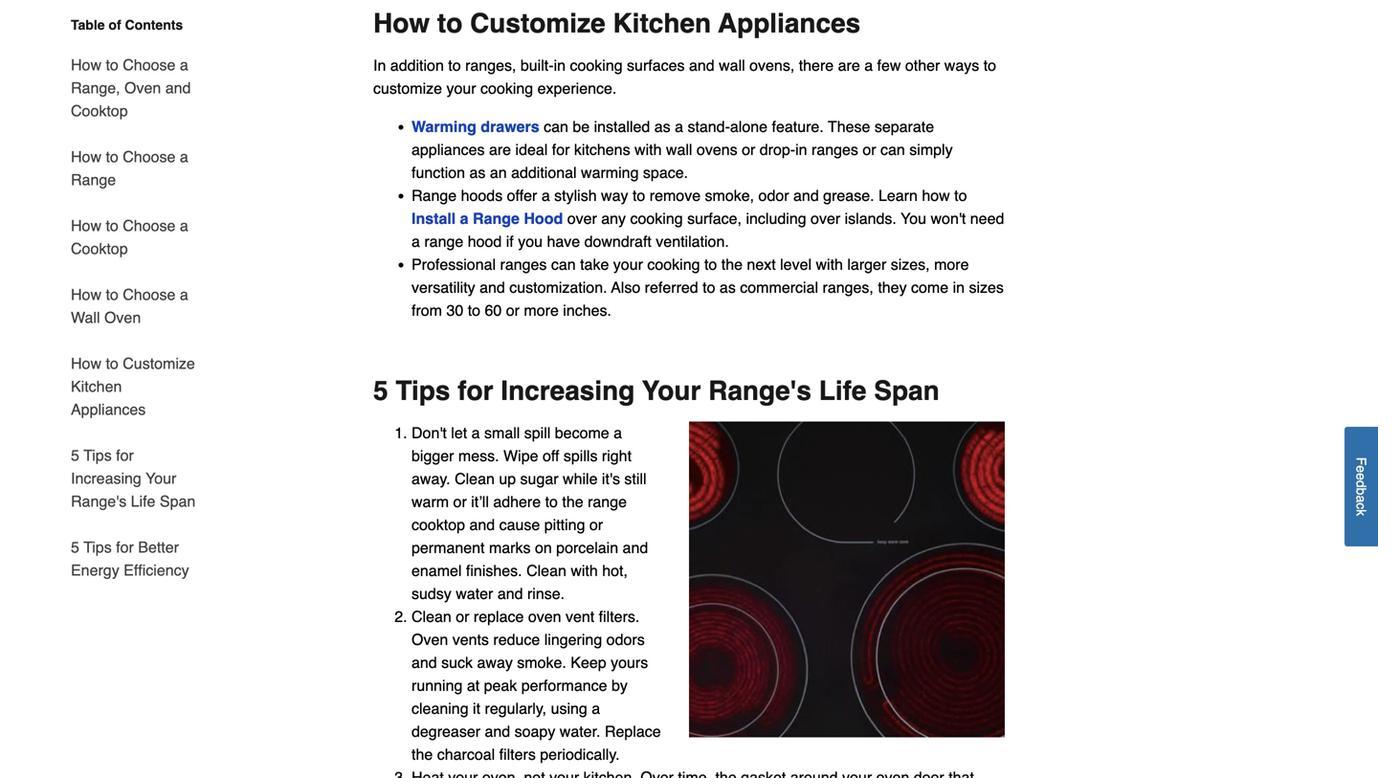 Task type: vqa. For each thing, say whether or not it's contained in the screenshot.
Utility
no



Task type: locate. For each thing, give the bounding box(es) containing it.
0 vertical spatial appliances
[[718, 8, 861, 39]]

how inside how to choose a range
[[71, 148, 101, 166]]

and inside range hoods offer a stylish way to remove smoke, odor and grease. learn how to install a range hood
[[794, 187, 819, 204]]

0 vertical spatial cooktop
[[71, 102, 128, 120]]

range's inside table of contents element
[[71, 492, 127, 510]]

0 horizontal spatial appliances
[[71, 401, 146, 418]]

sizes,
[[891, 256, 930, 273]]

0 horizontal spatial increasing
[[71, 469, 141, 487]]

choose inside how to choose a range, oven and cooktop
[[123, 56, 176, 74]]

surface,
[[687, 210, 742, 227]]

1 vertical spatial increasing
[[71, 469, 141, 487]]

there
[[799, 57, 834, 74]]

soapy
[[515, 723, 555, 740]]

2 horizontal spatial clean
[[527, 562, 567, 580]]

ranges,
[[465, 57, 516, 74], [823, 279, 874, 296]]

1 vertical spatial your
[[146, 469, 176, 487]]

if
[[506, 233, 514, 250]]

and up replace
[[498, 585, 523, 603]]

a left stand-
[[675, 118, 683, 135]]

0 vertical spatial oven
[[124, 79, 161, 97]]

1 choose from the top
[[123, 56, 176, 74]]

wall left 'ovens,'
[[719, 57, 745, 74]]

to up "range,"
[[106, 56, 118, 74]]

1 vertical spatial wall
[[666, 141, 692, 158]]

oven right the wall
[[104, 309, 141, 326]]

to inside how to choose a range
[[106, 148, 118, 166]]

kitchen down the wall
[[71, 378, 122, 395]]

the left next
[[721, 256, 743, 273]]

installed
[[594, 118, 650, 135]]

tips
[[396, 376, 450, 406], [83, 447, 112, 464], [83, 538, 112, 556]]

your up the warming drawers link
[[446, 80, 476, 97]]

2 vertical spatial oven
[[412, 631, 448, 649]]

to down how to choose a range
[[106, 217, 118, 235]]

clean down sudsy
[[412, 608, 452, 626]]

customize up built-
[[470, 8, 606, 39]]

1 vertical spatial in
[[795, 141, 807, 158]]

choose for range
[[123, 148, 176, 166]]

for left better
[[116, 538, 134, 556]]

your inside the in addition to ranges, built-in cooking surfaces and wall ovens, there are a few other ways to customize your cooking experience.
[[446, 80, 476, 97]]

warming drawers
[[412, 118, 540, 135]]

how inside how to customize kitchen appliances
[[71, 355, 101, 372]]

0 vertical spatial wall
[[719, 57, 745, 74]]

1 vertical spatial range
[[588, 493, 627, 511]]

a inside over any cooking surface, including over islands. you won't need a range hood if you have downdraft ventilation.
[[412, 233, 420, 250]]

0 horizontal spatial customize
[[123, 355, 195, 372]]

0 vertical spatial your
[[446, 80, 476, 97]]

for up the 'additional'
[[552, 141, 570, 158]]

2 horizontal spatial with
[[816, 256, 843, 273]]

wall
[[71, 309, 100, 326]]

professional
[[412, 256, 496, 273]]

ranges, down larger
[[823, 279, 874, 296]]

0 horizontal spatial in
[[554, 57, 566, 74]]

or right 60
[[506, 302, 520, 319]]

ranges
[[812, 141, 858, 158], [500, 256, 547, 273]]

in up experience. at top
[[554, 57, 566, 74]]

cooktop inside how to choose a cooktop
[[71, 240, 128, 257]]

choose
[[123, 56, 176, 74], [123, 148, 176, 166], [123, 217, 176, 235], [123, 286, 176, 303]]

0 vertical spatial with
[[635, 141, 662, 158]]

cooktop inside how to choose a range, oven and cooktop
[[71, 102, 128, 120]]

how for how to choose a cooktop link
[[71, 217, 101, 235]]

a inside how to choose a wall oven
[[180, 286, 188, 303]]

1 vertical spatial your
[[613, 256, 643, 273]]

cooktop down "range,"
[[71, 102, 128, 120]]

yours
[[611, 654, 648, 672]]

over
[[567, 210, 597, 227], [811, 210, 841, 227]]

2 horizontal spatial in
[[953, 279, 965, 296]]

0 vertical spatial increasing
[[501, 376, 635, 406]]

efficiency
[[124, 561, 189, 579]]

warming
[[581, 164, 639, 181]]

replace
[[474, 608, 524, 626]]

0 vertical spatial as
[[654, 118, 671, 135]]

0 vertical spatial clean
[[455, 470, 495, 488]]

0 horizontal spatial span
[[160, 492, 196, 510]]

1 horizontal spatial how to customize kitchen appliances
[[373, 8, 861, 39]]

hood
[[468, 233, 502, 250]]

how up the wall
[[71, 286, 101, 303]]

can down have
[[551, 256, 576, 273]]

1 horizontal spatial over
[[811, 210, 841, 227]]

can
[[544, 118, 568, 135], [881, 141, 905, 158], [551, 256, 576, 273]]

range up how to choose a cooktop
[[71, 171, 116, 189]]

0 vertical spatial how to customize kitchen appliances
[[373, 8, 861, 39]]

5 inside 5 tips for better energy efficiency
[[71, 538, 79, 556]]

by
[[612, 677, 628, 694]]

kitchen inside how to customize kitchen appliances
[[71, 378, 122, 395]]

1 horizontal spatial wall
[[719, 57, 745, 74]]

oven inside how to choose a range, oven and cooktop
[[124, 79, 161, 97]]

how inside how to choose a range, oven and cooktop
[[71, 56, 101, 74]]

2 choose from the top
[[123, 148, 176, 166]]

for inside 5 tips for better energy efficiency
[[116, 538, 134, 556]]

5 for '5 tips for increasing your range's life span' link
[[71, 447, 79, 464]]

ranges, left built-
[[465, 57, 516, 74]]

enamel
[[412, 562, 462, 580]]

next
[[747, 256, 776, 273]]

0 vertical spatial customize
[[470, 8, 606, 39]]

adhere
[[493, 493, 541, 511]]

1 horizontal spatial span
[[874, 376, 940, 406]]

2 vertical spatial the
[[412, 746, 433, 763]]

more down customization. on the top
[[524, 302, 559, 319]]

how down "range,"
[[71, 148, 101, 166]]

table of contents
[[71, 17, 183, 33]]

versatility
[[412, 279, 475, 296]]

won't
[[931, 210, 966, 227]]

choose for cooktop
[[123, 217, 176, 235]]

suck
[[441, 654, 473, 672]]

0 vertical spatial more
[[934, 256, 969, 273]]

0 vertical spatial 5
[[373, 376, 388, 406]]

0 horizontal spatial life
[[131, 492, 155, 510]]

0 horizontal spatial range
[[424, 233, 464, 250]]

in
[[554, 57, 566, 74], [795, 141, 807, 158], [953, 279, 965, 296]]

0 vertical spatial ranges,
[[465, 57, 516, 74]]

cooking down built-
[[481, 80, 533, 97]]

how to customize kitchen appliances up surfaces
[[373, 8, 861, 39]]

1 horizontal spatial as
[[654, 118, 671, 135]]

ways
[[945, 57, 979, 74]]

odor
[[759, 187, 789, 204]]

an
[[490, 164, 507, 181]]

to down sugar
[[545, 493, 558, 511]]

60
[[485, 302, 502, 319]]

in inside professional ranges can take your cooking to the next level with larger sizes, more versatility and customization. also referred to as commercial ranges, they come in sizes from 30 to 60 or more inches.
[[953, 279, 965, 296]]

a down contents
[[180, 56, 188, 74]]

more
[[934, 256, 969, 273], [524, 302, 559, 319]]

your inside table of contents element
[[146, 469, 176, 487]]

clean up rinse.
[[527, 562, 567, 580]]

to inside how to choose a range, oven and cooktop
[[106, 56, 118, 74]]

how to choose a range link
[[71, 134, 199, 203]]

1 vertical spatial oven
[[104, 309, 141, 326]]

5 tips for increasing your range's life span inside table of contents element
[[71, 447, 196, 510]]

2 cooktop from the top
[[71, 240, 128, 257]]

0 vertical spatial ranges
[[812, 141, 858, 158]]

to down how to choose a wall oven at the top left of the page
[[106, 355, 118, 372]]

cooking down 'remove' on the top of the page
[[630, 210, 683, 227]]

as left an on the top
[[469, 164, 486, 181]]

wall up space.
[[666, 141, 692, 158]]

0 horizontal spatial kitchen
[[71, 378, 122, 395]]

table of contents element
[[56, 15, 199, 582]]

0 horizontal spatial are
[[489, 141, 511, 158]]

how up "range,"
[[71, 56, 101, 74]]

and down contents
[[165, 79, 191, 97]]

2 vertical spatial with
[[571, 562, 598, 580]]

0 horizontal spatial wall
[[666, 141, 692, 158]]

range up professional
[[424, 233, 464, 250]]

2 horizontal spatial as
[[720, 279, 736, 296]]

the down while
[[562, 493, 584, 511]]

for down 'how to customize kitchen appliances' link
[[116, 447, 134, 464]]

range inside don't let a small spill become a bigger mess. wipe off spills right away. clean up sugar while it's still warm or it'll adhere to the range cooktop and cause pitting or permanent marks on porcelain and enamel finishes. clean with hot, sudsy water and rinse. clean or replace oven vent filters. oven vents reduce lingering odors and suck away smoke. keep yours running at peak performance by cleaning it regularly, using a degreaser and soapy water. replace the charcoal filters periodically.
[[588, 493, 627, 511]]

kitchen up surfaces
[[613, 8, 711, 39]]

0 horizontal spatial ranges,
[[465, 57, 516, 74]]

increasing up the become at the bottom left of page
[[501, 376, 635, 406]]

over down stylish
[[567, 210, 597, 227]]

customize inside how to customize kitchen appliances
[[123, 355, 195, 372]]

remove
[[650, 187, 701, 204]]

don't let a small spill become a bigger mess. wipe off spills right away. clean up sugar while it's still warm or it'll adhere to the range cooktop and cause pitting or permanent marks on porcelain and enamel finishes. clean with hot, sudsy water and rinse. clean or replace oven vent filters. oven vents reduce lingering odors and suck away smoke. keep yours running at peak performance by cleaning it regularly, using a degreaser and soapy water. replace the charcoal filters periodically.
[[412, 424, 661, 763]]

learn
[[879, 187, 918, 204]]

choose inside how to choose a wall oven
[[123, 286, 176, 303]]

or
[[742, 141, 755, 158], [863, 141, 876, 158], [506, 302, 520, 319], [453, 493, 467, 511], [590, 516, 603, 534], [456, 608, 469, 626]]

1 vertical spatial tips
[[83, 447, 112, 464]]

1 vertical spatial are
[[489, 141, 511, 158]]

space.
[[643, 164, 688, 181]]

2 e from the top
[[1354, 473, 1369, 480]]

life inside table of contents element
[[131, 492, 155, 510]]

wipe
[[504, 447, 538, 465]]

5 tips for increasing your range's life span up right on the bottom left
[[373, 376, 940, 406]]

1 vertical spatial span
[[160, 492, 196, 510]]

1 horizontal spatial increasing
[[501, 376, 635, 406]]

and inside professional ranges can take your cooking to the next level with larger sizes, more versatility and customization. also referred to as commercial ranges, they come in sizes from 30 to 60 or more inches.
[[480, 279, 505, 296]]

a inside 'f e e d b a c k' button
[[1354, 495, 1369, 503]]

with right level
[[816, 256, 843, 273]]

1 horizontal spatial ranges,
[[823, 279, 874, 296]]

with down porcelain
[[571, 562, 598, 580]]

choose inside how to choose a range
[[123, 148, 176, 166]]

choose down "how to choose a range" link
[[123, 217, 176, 235]]

small
[[484, 424, 520, 442]]

0 vertical spatial are
[[838, 57, 860, 74]]

are up an on the top
[[489, 141, 511, 158]]

1 vertical spatial cooktop
[[71, 240, 128, 257]]

1 horizontal spatial range's
[[708, 376, 812, 406]]

0 horizontal spatial your
[[446, 80, 476, 97]]

a cooktop with the coils glowing red. image
[[689, 422, 1005, 738]]

range up hood
[[473, 210, 520, 227]]

install
[[412, 210, 456, 227]]

how inside how to choose a wall oven
[[71, 286, 101, 303]]

0 horizontal spatial your
[[146, 469, 176, 487]]

0 vertical spatial 5 tips for increasing your range's life span
[[373, 376, 940, 406]]

as left commercial
[[720, 279, 736, 296]]

range down it's
[[588, 493, 627, 511]]

clean
[[455, 470, 495, 488], [527, 562, 567, 580], [412, 608, 452, 626]]

way
[[601, 187, 628, 204]]

e
[[1354, 465, 1369, 473], [1354, 473, 1369, 480]]

or inside professional ranges can take your cooking to the next level with larger sizes, more versatility and customization. also referred to as commercial ranges, they come in sizes from 30 to 60 or more inches.
[[506, 302, 520, 319]]

how for how to choose a range, oven and cooktop link
[[71, 56, 101, 74]]

a up k
[[1354, 495, 1369, 503]]

e up d
[[1354, 465, 1369, 473]]

can inside professional ranges can take your cooking to the next level with larger sizes, more versatility and customization. also referred to as commercial ranges, they come in sizes from 30 to 60 or more inches.
[[551, 256, 576, 273]]

0 horizontal spatial as
[[469, 164, 486, 181]]

tips up don't
[[396, 376, 450, 406]]

0 vertical spatial in
[[554, 57, 566, 74]]

1 vertical spatial kitchen
[[71, 378, 122, 395]]

better
[[138, 538, 179, 556]]

contents
[[125, 17, 183, 33]]

0 vertical spatial life
[[819, 376, 867, 406]]

with inside "can be installed as a stand-alone feature. these separate appliances are ideal for kitchens with wall ovens or drop-in ranges or can simply function as an additional warming space."
[[635, 141, 662, 158]]

0 horizontal spatial ranges
[[500, 256, 547, 273]]

level
[[780, 256, 812, 273]]

1 vertical spatial 5 tips for increasing your range's life span
[[71, 447, 196, 510]]

in addition to ranges, built-in cooking surfaces and wall ovens, there are a few other ways to customize your cooking experience.
[[373, 57, 996, 97]]

wall inside the in addition to ranges, built-in cooking surfaces and wall ovens, there are a few other ways to customize your cooking experience.
[[719, 57, 745, 74]]

in left the "sizes"
[[953, 279, 965, 296]]

your
[[446, 80, 476, 97], [613, 256, 643, 273]]

as right installed
[[654, 118, 671, 135]]

your up also
[[613, 256, 643, 273]]

2 horizontal spatial the
[[721, 256, 743, 273]]

a down how to choose a range, oven and cooktop link
[[180, 148, 188, 166]]

experience.
[[538, 80, 617, 97]]

1 vertical spatial ranges,
[[823, 279, 874, 296]]

hoods
[[461, 187, 503, 204]]

can down the separate
[[881, 141, 905, 158]]

a
[[180, 56, 188, 74], [864, 57, 873, 74], [675, 118, 683, 135], [180, 148, 188, 166], [542, 187, 550, 204], [460, 210, 469, 227], [180, 217, 188, 235], [412, 233, 420, 250], [180, 286, 188, 303], [472, 424, 480, 442], [614, 424, 622, 442], [1354, 495, 1369, 503], [592, 700, 600, 717]]

how down the wall
[[71, 355, 101, 372]]

1 vertical spatial 5
[[71, 447, 79, 464]]

of
[[109, 17, 121, 33]]

2 vertical spatial clean
[[412, 608, 452, 626]]

0 vertical spatial span
[[874, 376, 940, 406]]

k
[[1354, 509, 1369, 516]]

increasing up 5 tips for better energy efficiency link
[[71, 469, 141, 487]]

to inside how to customize kitchen appliances
[[106, 355, 118, 372]]

and down it'll
[[469, 516, 495, 534]]

customization.
[[509, 279, 607, 296]]

1 vertical spatial the
[[562, 493, 584, 511]]

how to choose a cooktop link
[[71, 203, 199, 272]]

to down how to choose a cooktop
[[106, 286, 118, 303]]

install a range hood link
[[412, 210, 563, 227]]

f e e d b a c k button
[[1345, 427, 1378, 546]]

function
[[412, 164, 465, 181]]

how inside how to choose a cooktop
[[71, 217, 101, 235]]

1 vertical spatial ranges
[[500, 256, 547, 273]]

a down how to choose a cooktop link
[[180, 286, 188, 303]]

in down the feature.
[[795, 141, 807, 158]]

1 horizontal spatial your
[[613, 256, 643, 273]]

5 inside 5 tips for increasing your range's life span
[[71, 447, 79, 464]]

choose down how to choose a range, oven and cooktop link
[[123, 148, 176, 166]]

tips up energy
[[83, 538, 112, 556]]

reduce
[[493, 631, 540, 649]]

2 horizontal spatial range
[[473, 210, 520, 227]]

choose inside how to choose a cooktop
[[123, 217, 176, 235]]

2 vertical spatial 5
[[71, 538, 79, 556]]

ovens,
[[750, 57, 795, 74]]

oven for range,
[[124, 79, 161, 97]]

choose down contents
[[123, 56, 176, 74]]

30
[[446, 302, 463, 319]]

a down install
[[412, 233, 420, 250]]

ideal
[[515, 141, 548, 158]]

cooktop up how to choose a wall oven at the top left of the page
[[71, 240, 128, 257]]

2 vertical spatial tips
[[83, 538, 112, 556]]

permanent
[[412, 539, 485, 557]]

0 horizontal spatial more
[[524, 302, 559, 319]]

lingering
[[544, 631, 602, 649]]

tips inside 5 tips for better energy efficiency
[[83, 538, 112, 556]]

and inside how to choose a range, oven and cooktop
[[165, 79, 191, 97]]

cooktop
[[71, 102, 128, 120], [71, 240, 128, 257]]

1 horizontal spatial are
[[838, 57, 860, 74]]

0 horizontal spatial over
[[567, 210, 597, 227]]

0 vertical spatial the
[[721, 256, 743, 273]]

how down how to choose a range
[[71, 217, 101, 235]]

ranges down these
[[812, 141, 858, 158]]

range up install
[[412, 187, 457, 204]]

2 vertical spatial as
[[720, 279, 736, 296]]

how to customize kitchen appliances down how to choose a wall oven link
[[71, 355, 195, 418]]

1 vertical spatial customize
[[123, 355, 195, 372]]

2 vertical spatial can
[[551, 256, 576, 273]]

how to choose a range, oven and cooktop link
[[71, 42, 199, 134]]

need
[[970, 210, 1004, 227]]

1 vertical spatial with
[[816, 256, 843, 273]]

1 horizontal spatial your
[[642, 376, 701, 406]]

and up 60
[[480, 279, 505, 296]]

choose down how to choose a cooktop link
[[123, 286, 176, 303]]

to down "range,"
[[106, 148, 118, 166]]

or up porcelain
[[590, 516, 603, 534]]

1 horizontal spatial 5 tips for increasing your range's life span
[[373, 376, 940, 406]]

3 choose from the top
[[123, 217, 176, 235]]

tips for 5 tips for better energy efficiency link
[[83, 538, 112, 556]]

oven right "range,"
[[124, 79, 161, 97]]

off
[[543, 447, 559, 465]]

oven inside how to choose a wall oven
[[104, 309, 141, 326]]

1 horizontal spatial ranges
[[812, 141, 858, 158]]

1 horizontal spatial kitchen
[[613, 8, 711, 39]]

ranges inside "can be installed as a stand-alone feature. these separate appliances are ideal for kitchens with wall ovens or drop-in ranges or can simply function as an additional warming space."
[[812, 141, 858, 158]]

0 horizontal spatial the
[[412, 746, 433, 763]]

the inside professional ranges can take your cooking to the next level with larger sizes, more versatility and customization. also referred to as commercial ranges, they come in sizes from 30 to 60 or more inches.
[[721, 256, 743, 273]]

are right 'there'
[[838, 57, 860, 74]]

professional ranges can take your cooking to the next level with larger sizes, more versatility and customization. also referred to as commercial ranges, they come in sizes from 30 to 60 or more inches.
[[412, 256, 1004, 319]]

4 choose from the top
[[123, 286, 176, 303]]

with up space.
[[635, 141, 662, 158]]

cooking up "referred"
[[647, 256, 700, 273]]

your up still at bottom left
[[642, 376, 701, 406]]

1 vertical spatial as
[[469, 164, 486, 181]]

0 vertical spatial can
[[544, 118, 568, 135]]

how
[[373, 8, 430, 39], [71, 56, 101, 74], [71, 148, 101, 166], [71, 217, 101, 235], [71, 286, 101, 303], [71, 355, 101, 372]]

or down these
[[863, 141, 876, 158]]

your
[[642, 376, 701, 406], [146, 469, 176, 487]]

or up the vents
[[456, 608, 469, 626]]

appliances up '5 tips for increasing your range's life span' link
[[71, 401, 146, 418]]

odors
[[607, 631, 645, 649]]

how to customize kitchen appliances inside table of contents element
[[71, 355, 195, 418]]

as
[[654, 118, 671, 135], [469, 164, 486, 181], [720, 279, 736, 296]]

kitchen
[[613, 8, 711, 39], [71, 378, 122, 395]]

and right surfaces
[[689, 57, 715, 74]]

in inside the in addition to ranges, built-in cooking surfaces and wall ovens, there are a few other ways to customize your cooking experience.
[[554, 57, 566, 74]]

1 horizontal spatial appliances
[[718, 8, 861, 39]]

1 vertical spatial how to customize kitchen appliances
[[71, 355, 195, 418]]

or down alone
[[742, 141, 755, 158]]

5 for 5 tips for better energy efficiency link
[[71, 538, 79, 556]]

a left the few
[[864, 57, 873, 74]]

0 vertical spatial range
[[424, 233, 464, 250]]

and right odor
[[794, 187, 819, 204]]

range's
[[708, 376, 812, 406], [71, 492, 127, 510]]

span inside table of contents element
[[160, 492, 196, 510]]

separate
[[875, 118, 934, 135]]

degreaser
[[412, 723, 481, 740]]

running
[[412, 677, 463, 694]]

1 cooktop from the top
[[71, 102, 128, 120]]

can left "be"
[[544, 118, 568, 135]]

clean down mess.
[[455, 470, 495, 488]]

vents
[[452, 631, 489, 649]]

1 horizontal spatial with
[[635, 141, 662, 158]]

warm
[[412, 493, 449, 511]]



Task type: describe. For each thing, give the bounding box(es) containing it.
have
[[547, 233, 580, 250]]

vent
[[566, 608, 595, 626]]

these
[[828, 118, 870, 135]]

how to customize kitchen appliances link
[[71, 341, 199, 433]]

including
[[746, 210, 807, 227]]

can be installed as a stand-alone feature. these separate appliances are ideal for kitchens with wall ovens or drop-in ranges or can simply function as an additional warming space.
[[412, 118, 953, 181]]

still
[[624, 470, 647, 488]]

to right "referred"
[[703, 279, 715, 296]]

for up let
[[458, 376, 493, 406]]

are inside "can be installed as a stand-alone feature. these separate appliances are ideal for kitchens with wall ovens or drop-in ranges or can simply function as an additional warming space."
[[489, 141, 511, 158]]

right
[[602, 447, 632, 465]]

0 horizontal spatial clean
[[412, 608, 452, 626]]

up
[[499, 470, 516, 488]]

how for "how to choose a range" link
[[71, 148, 101, 166]]

a down hoods
[[460, 210, 469, 227]]

range,
[[71, 79, 120, 97]]

regularly,
[[485, 700, 547, 717]]

warming drawers link
[[412, 118, 540, 135]]

while
[[563, 470, 598, 488]]

let
[[451, 424, 467, 442]]

be
[[573, 118, 590, 135]]

and up running
[[412, 654, 437, 672]]

you
[[901, 210, 927, 227]]

1 horizontal spatial range
[[412, 187, 457, 204]]

additional
[[511, 164, 577, 181]]

to up addition
[[437, 8, 463, 39]]

mess.
[[458, 447, 499, 465]]

range inside over any cooking surface, including over islands. you won't need a range hood if you have downdraft ventilation.
[[424, 233, 464, 250]]

to left 60
[[468, 302, 481, 319]]

0 vertical spatial kitchen
[[613, 8, 711, 39]]

pitting
[[544, 516, 585, 534]]

5 tips for better energy efficiency
[[71, 538, 189, 579]]

islands.
[[845, 210, 897, 227]]

built-
[[521, 57, 554, 74]]

energy
[[71, 561, 119, 579]]

spill
[[524, 424, 551, 442]]

cleaning
[[412, 700, 469, 717]]

1 over from the left
[[567, 210, 597, 227]]

drawers
[[481, 118, 540, 135]]

are inside the in addition to ranges, built-in cooking surfaces and wall ovens, there are a few other ways to customize your cooking experience.
[[838, 57, 860, 74]]

1 vertical spatial can
[[881, 141, 905, 158]]

with inside professional ranges can take your cooking to the next level with larger sizes, more versatility and customization. also referred to as commercial ranges, they come in sizes from 30 to 60 or more inches.
[[816, 256, 843, 273]]

sizes
[[969, 279, 1004, 296]]

1 horizontal spatial the
[[562, 493, 584, 511]]

at
[[467, 677, 480, 694]]

inches.
[[563, 302, 612, 319]]

a inside how to choose a range
[[180, 148, 188, 166]]

and up the hot,
[[623, 539, 648, 557]]

away.
[[412, 470, 450, 488]]

how up addition
[[373, 8, 430, 39]]

stylish
[[554, 187, 597, 204]]

filters
[[499, 746, 536, 763]]

warming
[[412, 118, 477, 135]]

wall inside "can be installed as a stand-alone feature. these separate appliances are ideal for kitchens with wall ovens or drop-in ranges or can simply function as an additional warming space."
[[666, 141, 692, 158]]

to right how
[[954, 187, 967, 204]]

they
[[878, 279, 907, 296]]

as inside professional ranges can take your cooking to the next level with larger sizes, more versatility and customization. also referred to as commercial ranges, they come in sizes from 30 to 60 or more inches.
[[720, 279, 736, 296]]

2 over from the left
[[811, 210, 841, 227]]

any
[[601, 210, 626, 227]]

in
[[373, 57, 386, 74]]

5 tips for increasing your range's life span link
[[71, 433, 199, 525]]

how to choose a wall oven
[[71, 286, 188, 326]]

to inside how to choose a cooktop
[[106, 217, 118, 235]]

how for how to choose a wall oven link
[[71, 286, 101, 303]]

a right "using"
[[592, 700, 600, 717]]

oven inside don't let a small spill become a bigger mess. wipe off spills right away. clean up sugar while it's still warm or it'll adhere to the range cooktop and cause pitting or permanent marks on porcelain and enamel finishes. clean with hot, sudsy water and rinse. clean or replace oven vent filters. oven vents reduce lingering odors and suck away smoke. keep yours running at peak performance by cleaning it regularly, using a degreaser and soapy water. replace the charcoal filters periodically.
[[412, 631, 448, 649]]

cooking inside over any cooking surface, including over islands. you won't need a range hood if you have downdraft ventilation.
[[630, 210, 683, 227]]

a inside "can be installed as a stand-alone feature. these separate appliances are ideal for kitchens with wall ovens or drop-in ranges or can simply function as an additional warming space."
[[675, 118, 683, 135]]

ranges inside professional ranges can take your cooking to the next level with larger sizes, more versatility and customization. also referred to as commercial ranges, they come in sizes from 30 to 60 or more inches.
[[500, 256, 547, 273]]

feature.
[[772, 118, 824, 135]]

tips for '5 tips for increasing your range's life span' link
[[83, 447, 112, 464]]

1 vertical spatial clean
[[527, 562, 567, 580]]

commercial
[[740, 279, 818, 296]]

range inside how to choose a range
[[71, 171, 116, 189]]

how to choose a range, oven and cooktop
[[71, 56, 191, 120]]

to right addition
[[448, 57, 461, 74]]

to right ways
[[984, 57, 996, 74]]

come
[[911, 279, 949, 296]]

it'll
[[471, 493, 489, 511]]

to inside don't let a small spill become a bigger mess. wipe off spills right away. clean up sugar while it's still warm or it'll adhere to the range cooktop and cause pitting or permanent marks on porcelain and enamel finishes. clean with hot, sudsy water and rinse. clean or replace oven vent filters. oven vents reduce lingering odors and suck away smoke. keep yours running at peak performance by cleaning it regularly, using a degreaser and soapy water. replace the charcoal filters periodically.
[[545, 493, 558, 511]]

appliances
[[412, 141, 485, 158]]

appliances inside how to customize kitchen appliances
[[71, 401, 146, 418]]

ranges, inside the in addition to ranges, built-in cooking surfaces and wall ovens, there are a few other ways to customize your cooking experience.
[[465, 57, 516, 74]]

how to choose a range
[[71, 148, 188, 189]]

with inside don't let a small spill become a bigger mess. wipe off spills right away. clean up sugar while it's still warm or it'll adhere to the range cooktop and cause pitting or permanent marks on porcelain and enamel finishes. clean with hot, sudsy water and rinse. clean or replace oven vent filters. oven vents reduce lingering odors and suck away smoke. keep yours running at peak performance by cleaning it regularly, using a degreaser and soapy water. replace the charcoal filters periodically.
[[571, 562, 598, 580]]

and down regularly,
[[485, 723, 510, 740]]

charcoal
[[437, 746, 495, 763]]

choose for wall
[[123, 286, 176, 303]]

cooking inside professional ranges can take your cooking to the next level with larger sizes, more versatility and customization. also referred to as commercial ranges, they come in sizes from 30 to 60 or more inches.
[[647, 256, 700, 273]]

cause
[[499, 516, 540, 534]]

other
[[905, 57, 940, 74]]

smoke,
[[705, 187, 754, 204]]

a up right on the bottom left
[[614, 424, 622, 442]]

ranges, inside professional ranges can take your cooking to the next level with larger sizes, more versatility and customization. also referred to as commercial ranges, they come in sizes from 30 to 60 or more inches.
[[823, 279, 874, 296]]

cooking up experience. at top
[[570, 57, 623, 74]]

it
[[473, 700, 481, 717]]

how to choose a cooktop
[[71, 217, 188, 257]]

to right way
[[633, 187, 645, 204]]

peak
[[484, 677, 517, 694]]

using
[[551, 700, 588, 717]]

1 horizontal spatial customize
[[470, 8, 606, 39]]

you
[[518, 233, 543, 250]]

c
[[1354, 503, 1369, 509]]

periodically.
[[540, 746, 620, 763]]

0 vertical spatial tips
[[396, 376, 450, 406]]

1 horizontal spatial life
[[819, 376, 867, 406]]

bigger
[[412, 447, 454, 465]]

hot,
[[602, 562, 628, 580]]

how to choose a wall oven link
[[71, 272, 199, 341]]

0 vertical spatial your
[[642, 376, 701, 406]]

a inside the in addition to ranges, built-in cooking surfaces and wall ovens, there are a few other ways to customize your cooking experience.
[[864, 57, 873, 74]]

for inside "can be installed as a stand-alone feature. these separate appliances are ideal for kitchens with wall ovens or drop-in ranges or can simply function as an additional warming space."
[[552, 141, 570, 158]]

larger
[[847, 256, 887, 273]]

addition
[[390, 57, 444, 74]]

alone
[[730, 118, 768, 135]]

5 tips for better energy efficiency link
[[71, 525, 199, 582]]

to down ventilation.
[[704, 256, 717, 273]]

replace
[[605, 723, 661, 740]]

f e e d b a c k
[[1354, 457, 1369, 516]]

1 horizontal spatial more
[[934, 256, 969, 273]]

oven for wall
[[104, 309, 141, 326]]

increasing inside table of contents element
[[71, 469, 141, 487]]

choose for range,
[[123, 56, 176, 74]]

kitchens
[[574, 141, 630, 158]]

finishes.
[[466, 562, 522, 580]]

a right let
[[472, 424, 480, 442]]

in inside "can be installed as a stand-alone feature. these separate appliances are ideal for kitchens with wall ovens or drop-in ranges or can simply function as an additional warming space."
[[795, 141, 807, 158]]

to inside how to choose a wall oven
[[106, 286, 118, 303]]

from
[[412, 302, 442, 319]]

a inside how to choose a cooktop
[[180, 217, 188, 235]]

referred
[[645, 279, 698, 296]]

and inside the in addition to ranges, built-in cooking surfaces and wall ovens, there are a few other ways to customize your cooking experience.
[[689, 57, 715, 74]]

it's
[[602, 470, 620, 488]]

over any cooking surface, including over islands. you won't need a range hood if you have downdraft ventilation.
[[412, 210, 1004, 250]]

spills
[[564, 447, 598, 465]]

or left it'll
[[453, 493, 467, 511]]

a down the 'additional'
[[542, 187, 550, 204]]

1 e from the top
[[1354, 465, 1369, 473]]

customize
[[373, 80, 442, 97]]

a inside how to choose a range, oven and cooktop
[[180, 56, 188, 74]]

your inside professional ranges can take your cooking to the next level with larger sizes, more versatility and customization. also referred to as commercial ranges, they come in sizes from 30 to 60 or more inches.
[[613, 256, 643, 273]]

how for 'how to customize kitchen appliances' link
[[71, 355, 101, 372]]

stand-
[[688, 118, 730, 135]]

surfaces
[[627, 57, 685, 74]]



